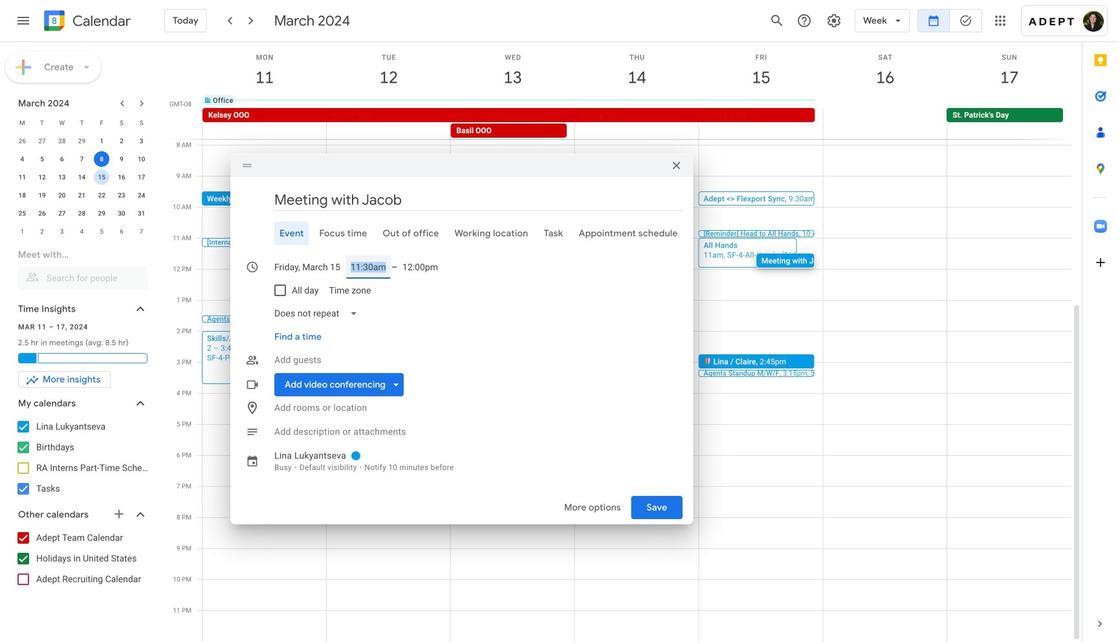 Task type: vqa. For each thing, say whether or not it's contained in the screenshot.
21 element
yes



Task type: describe. For each thing, give the bounding box(es) containing it.
february 26 element
[[14, 133, 30, 149]]

add other calendars image
[[113, 508, 126, 521]]

18 element
[[14, 188, 30, 203]]

4 element
[[14, 151, 30, 167]]

3 element
[[134, 133, 149, 149]]

10 element
[[134, 151, 149, 167]]

12 element
[[34, 170, 50, 185]]

main drawer image
[[16, 13, 31, 28]]

21 element
[[74, 188, 90, 203]]

april 1 element
[[14, 224, 30, 240]]

11 element
[[14, 170, 30, 185]]

Add title text field
[[274, 190, 683, 210]]

1 horizontal spatial tab list
[[1083, 42, 1119, 607]]

6 element
[[54, 151, 70, 167]]

7 element
[[74, 151, 90, 167]]

my calendars list
[[3, 417, 161, 500]]

27 element
[[54, 206, 70, 221]]

19 element
[[34, 188, 50, 203]]

8, today element
[[94, 151, 110, 167]]

march 2024 grid
[[12, 114, 151, 241]]

april 7 element
[[134, 224, 149, 240]]

14 element
[[74, 170, 90, 185]]

calendar element
[[41, 8, 131, 36]]

15 element
[[94, 170, 110, 185]]

30 element
[[114, 206, 129, 221]]

17 element
[[134, 170, 149, 185]]

20 element
[[54, 188, 70, 203]]

31 element
[[134, 206, 149, 221]]

16 element
[[114, 170, 129, 185]]

End time text field
[[403, 256, 438, 279]]

february 29 element
[[74, 133, 90, 149]]

february 27 element
[[34, 133, 50, 149]]

13 element
[[54, 170, 70, 185]]

april 4 element
[[74, 224, 90, 240]]



Task type: locate. For each thing, give the bounding box(es) containing it.
26 element
[[34, 206, 50, 221]]

settings menu image
[[827, 13, 842, 28]]

to element
[[392, 262, 398, 273]]

Start date text field
[[274, 256, 341, 279]]

Start time text field
[[351, 256, 386, 279]]

None field
[[269, 302, 368, 326]]

23 element
[[114, 188, 129, 203]]

other calendars list
[[3, 528, 161, 590]]

0 horizontal spatial tab list
[[241, 222, 683, 245]]

row group
[[12, 132, 151, 241]]

heading
[[70, 13, 131, 29]]

28 element
[[74, 206, 90, 221]]

29 element
[[94, 206, 110, 221]]

22 element
[[94, 188, 110, 203]]

grid
[[166, 42, 1082, 643]]

Search for people to meet text field
[[26, 267, 140, 290]]

1 element
[[94, 133, 110, 149]]

2 element
[[114, 133, 129, 149]]

heading inside calendar element
[[70, 13, 131, 29]]

april 3 element
[[54, 224, 70, 240]]

25 element
[[14, 206, 30, 221]]

april 2 element
[[34, 224, 50, 240]]

february 28 element
[[54, 133, 70, 149]]

tab list
[[1083, 42, 1119, 607], [241, 222, 683, 245]]

april 6 element
[[114, 224, 129, 240]]

cell
[[327, 95, 451, 106], [451, 95, 575, 106], [575, 95, 699, 106], [699, 95, 824, 106], [824, 95, 948, 106], [948, 95, 1072, 106], [327, 108, 451, 139], [575, 108, 699, 139], [699, 108, 823, 139], [823, 108, 947, 139], [92, 150, 112, 168], [92, 168, 112, 186]]

24 element
[[134, 188, 149, 203]]

5 element
[[34, 151, 50, 167]]

9 element
[[114, 151, 129, 167]]

None search field
[[0, 243, 161, 290]]

row
[[197, 85, 1082, 116], [197, 108, 1082, 139], [12, 114, 151, 132], [12, 132, 151, 150], [12, 150, 151, 168], [12, 168, 151, 186], [12, 186, 151, 205], [12, 205, 151, 223], [12, 223, 151, 241]]

april 5 element
[[94, 224, 110, 240]]



